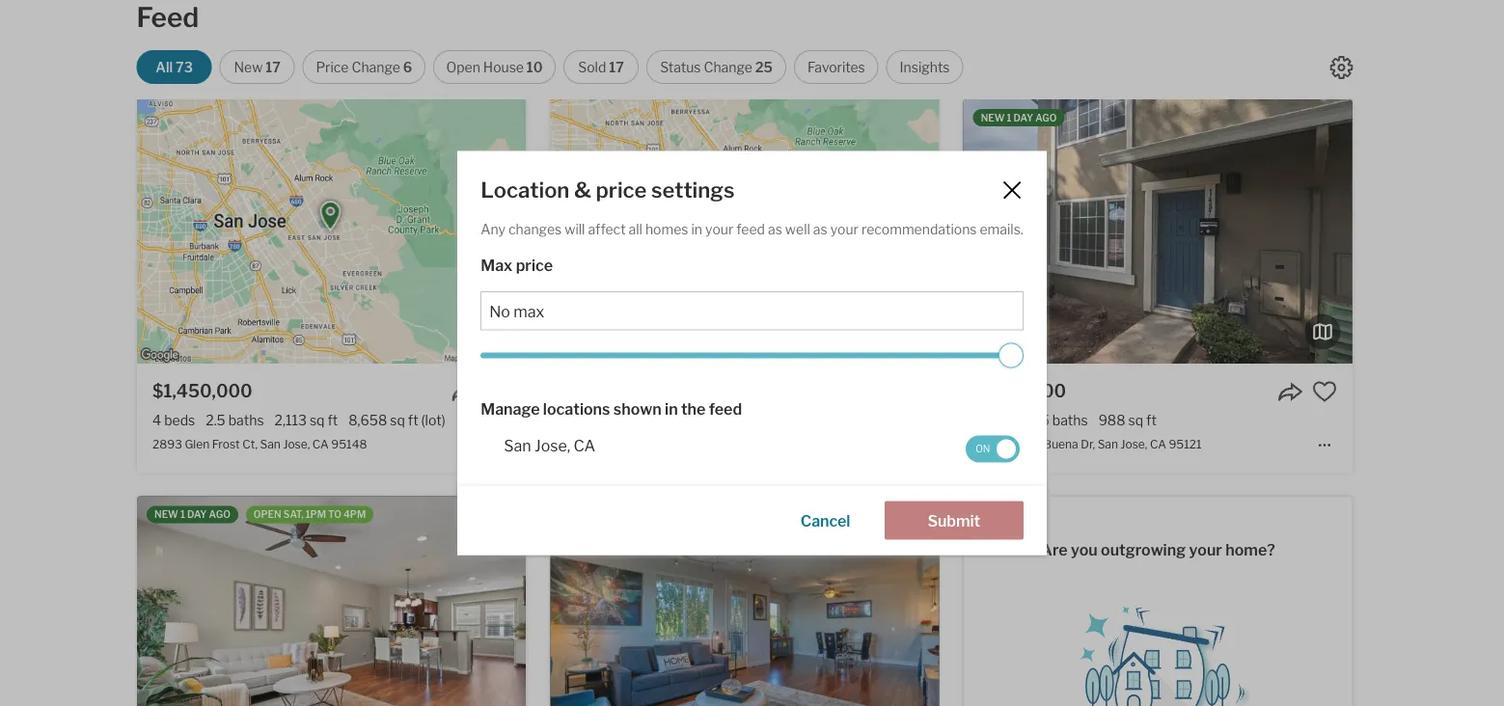 Task type: locate. For each thing, give the bounding box(es) containing it.
1 vertical spatial new
[[154, 509, 178, 520]]

san jose, ca
[[504, 436, 595, 455]]

2 sq from the left
[[390, 412, 405, 428]]

feed
[[736, 222, 765, 238], [709, 400, 742, 419]]

0 horizontal spatial price
[[516, 256, 553, 274]]

change for 6
[[352, 59, 400, 75]]

price change 6
[[316, 59, 412, 75]]

1,220
[[676, 412, 711, 428]]

1 horizontal spatial new
[[981, 112, 1005, 123]]

0 horizontal spatial your
[[705, 222, 733, 238]]

ca right jose,
[[729, 437, 745, 451]]

2.5 baths
[[206, 412, 264, 428]]

baths right 2
[[630, 412, 665, 428]]

4 sq from the left
[[1128, 412, 1143, 428]]

2,113 sq ft
[[275, 412, 338, 428]]

1 dr, from the left
[[652, 437, 666, 451]]

ago
[[1035, 112, 1057, 123], [209, 509, 230, 520]]

ft up 95148 in the left of the page
[[328, 412, 338, 428]]

1.5 baths
[[1031, 412, 1088, 428]]

0 horizontal spatial 1
[[180, 509, 185, 520]]

photo of 386 e hedding st, san jose, ca 95112 image
[[550, 496, 939, 706], [939, 496, 1328, 706]]

baths
[[228, 412, 264, 428], [630, 412, 665, 428], [1052, 412, 1088, 428]]

0 horizontal spatial change
[[352, 59, 400, 75]]

frost
[[212, 437, 240, 451]]

any changes will affect all homes in your feed as well as your recommendations emails.
[[481, 222, 1023, 238]]

1 horizontal spatial price
[[596, 177, 647, 203]]

1 jose, from the left
[[534, 436, 570, 455]]

3
[[566, 412, 574, 428]]

2 beds from the left
[[577, 412, 608, 428]]

17 right sold
[[609, 59, 624, 75]]

95148
[[331, 437, 367, 451]]

1 horizontal spatial ago
[[1035, 112, 1057, 123]]

0 horizontal spatial 17
[[266, 59, 280, 75]]

jose, for $1,450,000
[[283, 437, 310, 451]]

1 horizontal spatial day
[[1014, 112, 1033, 123]]

0 vertical spatial new 1 day ago
[[981, 112, 1057, 123]]

are you outgrowing your home?
[[1041, 541, 1275, 560]]

1 vertical spatial day
[[187, 509, 207, 520]]

$925,000
[[566, 380, 652, 401]]

$1,450,000
[[153, 380, 253, 401]]

san right the ct,
[[260, 437, 281, 451]]

0 vertical spatial day
[[1014, 112, 1033, 123]]

3 baths from the left
[[1052, 412, 1088, 428]]

0 vertical spatial price
[[596, 177, 647, 203]]

ft right 1,220
[[731, 412, 742, 428]]

baths up the ct,
[[228, 412, 264, 428]]

Max price input text field
[[489, 302, 1015, 321]]

1 horizontal spatial baths
[[630, 412, 665, 428]]

to
[[328, 509, 341, 520]]

feed
[[137, 1, 199, 34]]

1 ft from the left
[[328, 412, 338, 428]]

1
[[1007, 112, 1012, 123], [180, 509, 185, 520]]

new for 2nd photo of 609 adeline ave, san jose, ca 95136 from the right
[[154, 509, 178, 520]]

san down manage
[[504, 436, 531, 455]]

1 horizontal spatial san
[[504, 436, 531, 455]]

0 horizontal spatial san
[[260, 437, 281, 451]]

3 sq from the left
[[713, 412, 729, 428]]

beds right 4
[[164, 412, 195, 428]]

option group containing all
[[137, 50, 963, 84]]

new 17
[[234, 59, 280, 75]]

0 horizontal spatial as
[[768, 222, 782, 238]]

1 horizontal spatial 95121
[[1169, 437, 1202, 451]]

2 photo of 609 adeline ave, san jose, ca 95136 image from the left
[[526, 496, 915, 706]]

as left well on the top
[[768, 222, 782, 238]]

0 horizontal spatial 95121
[[748, 437, 781, 451]]

sq right 2,113 on the bottom left
[[310, 412, 325, 428]]

1 photo of 386 e hedding st, san jose, ca 95112 image from the left
[[550, 496, 939, 706]]

2 horizontal spatial san
[[1097, 437, 1118, 451]]

0 horizontal spatial dr,
[[652, 437, 666, 451]]

manage locations shown in the feed
[[481, 400, 742, 419]]

baths for $1,450,000
[[228, 412, 264, 428]]

17
[[266, 59, 280, 75], [609, 59, 624, 75]]

1 horizontal spatial change
[[704, 59, 752, 75]]

price
[[596, 177, 647, 203], [516, 256, 553, 274]]

day
[[1014, 112, 1033, 123], [187, 509, 207, 520]]

jose, down 2,113 on the bottom left
[[283, 437, 310, 451]]

sq
[[310, 412, 325, 428], [390, 412, 405, 428], [713, 412, 729, 428], [1128, 412, 1143, 428]]

ft left (lot)
[[408, 412, 418, 428]]

affect
[[588, 222, 626, 238]]

1 for 2nd photo of 609 adeline ave, san jose, ca 95136 from the right
[[180, 509, 185, 520]]

feed right the
[[709, 400, 742, 419]]

baths up buena
[[1052, 412, 1088, 428]]

outgrowing
[[1101, 541, 1186, 560]]

17 for new 17
[[266, 59, 280, 75]]

sq up jose,
[[713, 412, 729, 428]]

change inside radio
[[704, 59, 752, 75]]

1 horizontal spatial in
[[691, 222, 702, 238]]

your left home?
[[1189, 541, 1222, 560]]

sold
[[578, 59, 606, 75]]

ct,
[[242, 437, 258, 451]]

photo of 1487 tierra buena dr, san jose, ca 95121 image
[[963, 99, 1352, 364], [1352, 99, 1504, 364]]

buena
[[1044, 437, 1078, 451]]

2 horizontal spatial jose,
[[1121, 437, 1147, 451]]

jose,
[[534, 436, 570, 455], [283, 437, 310, 451], [1121, 437, 1147, 451]]

1 vertical spatial 1
[[180, 509, 185, 520]]

sq for 988
[[1128, 412, 1143, 428]]

new 1 day ago
[[981, 112, 1057, 123], [154, 509, 230, 520]]

1 photo of 1487 tierra buena dr, san jose, ca 95121 image from the left
[[963, 99, 1352, 364]]

1 horizontal spatial dr,
[[1081, 437, 1095, 451]]

change left 6
[[352, 59, 400, 75]]

the
[[681, 400, 706, 419]]

1 horizontal spatial as
[[813, 222, 827, 238]]

change left the "25"
[[704, 59, 752, 75]]

2
[[619, 412, 627, 428]]

4 beds
[[153, 412, 195, 428]]

dr, right buena
[[1081, 437, 1095, 451]]

1 for second 'photo of 1487 tierra buena dr, san jose, ca 95121' from the right
[[1007, 112, 1012, 123]]

2 ca from the left
[[312, 437, 329, 451]]

sq right 8,658
[[390, 412, 405, 428]]

1 horizontal spatial 17
[[609, 59, 624, 75]]

1 vertical spatial new 1 day ago
[[154, 509, 230, 520]]

ca
[[574, 436, 595, 455], [312, 437, 329, 451], [729, 437, 745, 451], [1150, 437, 1166, 451]]

price down changes
[[516, 256, 553, 274]]

Open House radio
[[433, 50, 556, 84]]

settings
[[651, 177, 735, 203]]

1 vertical spatial in
[[665, 400, 678, 419]]

17 inside sold radio
[[609, 59, 624, 75]]

ft
[[328, 412, 338, 428], [408, 412, 418, 428], [731, 412, 742, 428], [1146, 412, 1157, 428]]

favorites
[[807, 59, 865, 75]]

1 horizontal spatial jose,
[[534, 436, 570, 455]]

73
[[176, 59, 193, 75]]

are
[[1041, 541, 1068, 560]]

1 change from the left
[[352, 59, 400, 75]]

17 for sold 17
[[609, 59, 624, 75]]

4 ca from the left
[[1150, 437, 1166, 451]]

2 ft from the left
[[408, 412, 418, 428]]

0 vertical spatial ago
[[1035, 112, 1057, 123]]

sq right 988
[[1128, 412, 1143, 428]]

25
[[755, 59, 773, 75]]

your right well on the top
[[830, 222, 859, 238]]

as
[[768, 222, 782, 238], [813, 222, 827, 238]]

3 ft from the left
[[731, 412, 742, 428]]

2,113
[[275, 412, 307, 428]]

2 17 from the left
[[609, 59, 624, 75]]

4 ft from the left
[[1146, 412, 1157, 428]]

home?
[[1225, 541, 1275, 560]]

jose,
[[696, 437, 726, 451]]

0 horizontal spatial new
[[154, 509, 178, 520]]

ca down '3 beds'
[[574, 436, 595, 455]]

Max price slider range field
[[481, 343, 1023, 368]]

(lot)
[[421, 412, 445, 428]]

3 jose, from the left
[[1121, 437, 1147, 451]]

0 horizontal spatial jose,
[[283, 437, 310, 451]]

1 95121 from the left
[[748, 437, 781, 451]]

beds
[[164, 412, 195, 428], [577, 412, 608, 428]]

beds right 3
[[577, 412, 608, 428]]

1 horizontal spatial beds
[[577, 412, 608, 428]]

new
[[981, 112, 1005, 123], [154, 509, 178, 520]]

feed left well on the top
[[736, 222, 765, 238]]

sq for 1,220
[[713, 412, 729, 428]]

in right homes
[[691, 222, 702, 238]]

option group
[[137, 50, 963, 84]]

95121
[[748, 437, 781, 451], [1169, 437, 1202, 451]]

0 horizontal spatial baths
[[228, 412, 264, 428]]

san
[[504, 436, 531, 455], [260, 437, 281, 451], [1097, 437, 1118, 451]]

change inside "radio"
[[352, 59, 400, 75]]

stanhope
[[597, 437, 649, 451]]

photo of 609 adeline ave, san jose, ca 95136 image
[[137, 496, 526, 706], [526, 496, 915, 706]]

2 horizontal spatial baths
[[1052, 412, 1088, 428]]

in left the
[[665, 400, 678, 419]]

open
[[254, 509, 281, 520]]

0 vertical spatial 1
[[1007, 112, 1012, 123]]

0 horizontal spatial ago
[[209, 509, 230, 520]]

emails.
[[980, 222, 1023, 238]]

17 right new
[[266, 59, 280, 75]]

1 baths from the left
[[228, 412, 264, 428]]

1 sq from the left
[[310, 412, 325, 428]]

change
[[352, 59, 400, 75], [704, 59, 752, 75]]

1 san from the left
[[504, 436, 531, 455]]

Sold radio
[[563, 50, 639, 84]]

0 vertical spatial new
[[981, 112, 1005, 123]]

1 beds from the left
[[164, 412, 195, 428]]

2.5
[[206, 412, 225, 428]]

ca down 988 sq ft
[[1150, 437, 1166, 451]]

1487 tierra buena dr, san jose, ca 95121
[[979, 437, 1202, 451]]

ca down 2,113 sq ft
[[312, 437, 329, 451]]

as right well on the top
[[813, 222, 827, 238]]

all
[[156, 59, 173, 75]]

2 change from the left
[[704, 59, 752, 75]]

1 horizontal spatial 1
[[1007, 112, 1012, 123]]

988 sq ft
[[1098, 412, 1157, 428]]

2893 glen frost ct, san jose, ca 95148 image
[[137, 99, 526, 364]]

changes
[[508, 222, 562, 238]]

ft right 988
[[1146, 412, 1157, 428]]

0 horizontal spatial beds
[[164, 412, 195, 428]]

2 san from the left
[[260, 437, 281, 451]]

1 17 from the left
[[266, 59, 280, 75]]

1.5
[[1031, 412, 1049, 428]]

2 jose, from the left
[[283, 437, 310, 451]]

1 vertical spatial feed
[[709, 400, 742, 419]]

beds for 4 beds
[[164, 412, 195, 428]]

1 vertical spatial price
[[516, 256, 553, 274]]

jose, down 3
[[534, 436, 570, 455]]

jose, down 988 sq ft
[[1121, 437, 1147, 451]]

your down settings
[[705, 222, 733, 238]]

0 horizontal spatial new 1 day ago
[[154, 509, 230, 520]]

3 san from the left
[[1097, 437, 1118, 451]]

0 horizontal spatial in
[[665, 400, 678, 419]]

price right the &
[[596, 177, 647, 203]]

favorite button image
[[485, 379, 511, 404]]

1 horizontal spatial new 1 day ago
[[981, 112, 1057, 123]]

dr, left san
[[652, 437, 666, 451]]

all
[[629, 222, 642, 238]]

17 inside new option
[[266, 59, 280, 75]]

san down 988
[[1097, 437, 1118, 451]]

3 ca from the left
[[729, 437, 745, 451]]



Task type: describe. For each thing, give the bounding box(es) containing it.
open
[[446, 59, 480, 75]]

shown
[[613, 400, 662, 419]]

2 baths from the left
[[630, 412, 665, 428]]

location
[[481, 177, 570, 203]]

house
[[483, 59, 524, 75]]

2893
[[153, 437, 182, 451]]

insights
[[900, 59, 950, 75]]

will
[[565, 222, 585, 238]]

Status Change radio
[[646, 50, 786, 84]]

2952 stanhope dr, san jose, ca 95121
[[566, 437, 781, 451]]

baths for $650,000
[[1052, 412, 1088, 428]]

2 as from the left
[[813, 222, 827, 238]]

ft for 1,220 sq ft
[[731, 412, 742, 428]]

1pm
[[305, 509, 326, 520]]

well
[[785, 222, 810, 238]]

favorite button image
[[1312, 379, 1337, 404]]

open sat, 1pm to 4pm
[[254, 509, 366, 520]]

change for 25
[[704, 59, 752, 75]]

tierra
[[1009, 437, 1041, 451]]

2 photo of 1487 tierra buena dr, san jose, ca 95121 image from the left
[[1352, 99, 1504, 364]]

locations
[[543, 400, 610, 419]]

ft for 8,658 sq ft (lot)
[[408, 412, 418, 428]]

1 horizontal spatial your
[[830, 222, 859, 238]]

1 photo of 609 adeline ave, san jose, ca 95136 image from the left
[[137, 496, 526, 706]]

10
[[527, 59, 543, 75]]

&
[[574, 177, 591, 203]]

2952 stanhope dr, san jose, ca 95121 image
[[550, 99, 939, 364]]

new for second 'photo of 1487 tierra buena dr, san jose, ca 95121' from the right
[[981, 112, 1005, 123]]

all 73
[[156, 59, 193, 75]]

favorite button checkbox
[[485, 379, 511, 404]]

max price
[[481, 256, 553, 274]]

you
[[1071, 541, 1098, 560]]

1 ca from the left
[[574, 436, 595, 455]]

2 horizontal spatial your
[[1189, 541, 1222, 560]]

3 beds
[[566, 412, 608, 428]]

location & price settings
[[481, 177, 735, 203]]

status change 25
[[660, 59, 773, 75]]

max
[[481, 256, 513, 274]]

1,220 sq ft
[[676, 412, 742, 428]]

glen
[[185, 437, 210, 451]]

2952
[[566, 437, 595, 451]]

2 dr, from the left
[[1081, 437, 1095, 451]]

New radio
[[220, 50, 295, 84]]

open house 10
[[446, 59, 543, 75]]

8,658
[[348, 412, 387, 428]]

4
[[153, 412, 161, 428]]

ft for 2,113 sq ft
[[328, 412, 338, 428]]

2 95121 from the left
[[1169, 437, 1202, 451]]

favorite button checkbox
[[1312, 379, 1337, 404]]

Favorites radio
[[794, 50, 879, 84]]

cancel
[[801, 512, 850, 530]]

jose, for $650,000
[[1121, 437, 1147, 451]]

4pm
[[344, 509, 366, 520]]

1 vertical spatial ago
[[209, 509, 230, 520]]

Price Change radio
[[303, 50, 426, 84]]

Insights radio
[[886, 50, 963, 84]]

manage
[[481, 400, 540, 419]]

sq for 2,113
[[310, 412, 325, 428]]

san for $1,450,000
[[260, 437, 281, 451]]

988
[[1098, 412, 1125, 428]]

1487
[[979, 437, 1006, 451]]

cancel button
[[776, 501, 869, 540]]

any
[[481, 222, 506, 238]]

sat,
[[283, 509, 303, 520]]

price
[[316, 59, 349, 75]]

2 baths
[[619, 412, 665, 428]]

homes
[[645, 222, 688, 238]]

1 as from the left
[[768, 222, 782, 238]]

ft for 988 sq ft
[[1146, 412, 1157, 428]]

$650,000
[[979, 380, 1066, 401]]

6
[[403, 59, 412, 75]]

san
[[669, 437, 693, 451]]

2 photo of 386 e hedding st, san jose, ca 95112 image from the left
[[939, 496, 1328, 706]]

recommendations
[[861, 222, 977, 238]]

8,658 sq ft (lot)
[[348, 412, 445, 428]]

All radio
[[137, 50, 212, 84]]

sq for 8,658
[[390, 412, 405, 428]]

beds for 3 beds
[[577, 412, 608, 428]]

0 vertical spatial feed
[[736, 222, 765, 238]]

new
[[234, 59, 263, 75]]

2893 glen frost ct, san jose, ca 95148
[[153, 437, 367, 451]]

an image of a house image
[[1061, 592, 1254, 706]]

status
[[660, 59, 701, 75]]

0 vertical spatial in
[[691, 222, 702, 238]]

0 horizontal spatial day
[[187, 509, 207, 520]]

san for $650,000
[[1097, 437, 1118, 451]]

sold 17
[[578, 59, 624, 75]]



Task type: vqa. For each thing, say whether or not it's contained in the screenshot.
CHARLOTTE, to the left
no



